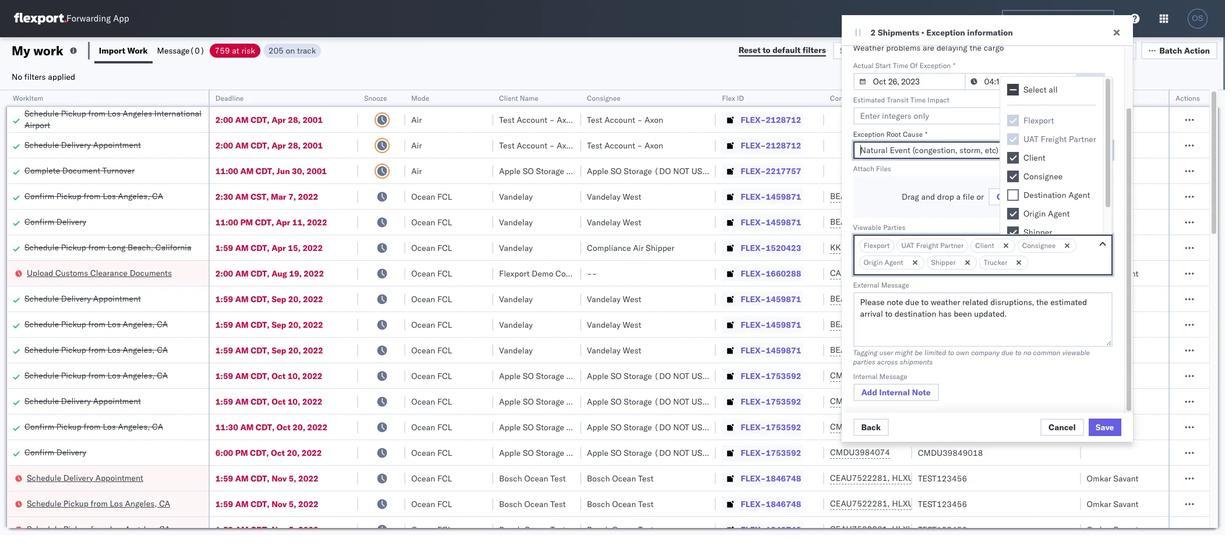 Task type: locate. For each thing, give the bounding box(es) containing it.
28, for schedule delivery appointment
[[288, 140, 301, 151]]

1753592 for schedule pickup from los angeles, ca
[[766, 371, 802, 381]]

exception down are
[[920, 61, 951, 70]]

7 fcl from the top
[[438, 345, 452, 356]]

1 nov from the top
[[272, 474, 287, 484]]

not
[[586, 166, 602, 176], [673, 166, 690, 176], [586, 371, 602, 381], [673, 371, 690, 381], [586, 397, 602, 407], [673, 397, 690, 407], [586, 422, 602, 433], [673, 422, 690, 433], [586, 448, 602, 458], [673, 448, 690, 458]]

track
[[297, 45, 316, 56]]

3 bozo1234565, from the top
[[892, 294, 952, 304]]

2 vertical spatial 1:59 am cdt, nov 5, 2022
[[216, 525, 319, 535]]

0 vertical spatial origin agent
[[1024, 209, 1070, 219]]

0 vertical spatial shipper
[[1024, 227, 1053, 238]]

filters right default
[[803, 45, 826, 55]]

apple so storage (do not use)
[[499, 166, 625, 176], [587, 166, 713, 176], [499, 371, 625, 381], [587, 371, 713, 381], [499, 397, 625, 407], [587, 397, 713, 407], [499, 422, 625, 433], [587, 422, 713, 433], [499, 448, 625, 458], [587, 448, 713, 458]]

client inside button
[[499, 94, 518, 103]]

7 resize handle column header from the left
[[811, 90, 825, 536]]

0 vertical spatial hlxu8034992
[[954, 473, 1011, 484]]

flxt29342342
[[918, 243, 978, 253]]

13 ocean fcl from the top
[[412, 499, 452, 510]]

Search Work text field
[[833, 42, 960, 59]]

confirm pickup from los angeles, ca for 2:30
[[24, 191, 163, 201]]

1 vertical spatial confirm delivery button
[[24, 447, 86, 460]]

origin agent down flexport button
[[864, 258, 904, 267]]

cmdu3984074 down parties
[[831, 371, 891, 381]]

2001 down deadline button on the top left
[[303, 115, 323, 125]]

1 vertical spatial cmdu39849018
[[918, 397, 983, 407]]

0 vertical spatial exception
[[927, 27, 966, 38]]

28, for schedule pickup from los angeles international airport
[[288, 115, 301, 125]]

air for schedule delivery appointment
[[412, 140, 422, 151]]

0 horizontal spatial --
[[587, 268, 597, 279]]

flexport left the "demo"
[[499, 268, 530, 279]]

apr down deadline button on the top left
[[272, 115, 286, 125]]

liu
[[1103, 115, 1114, 125]]

1 vertical spatial confirm pickup from los angeles, ca
[[24, 422, 163, 432]]

schedule pickup from los angeles international airport button
[[24, 108, 203, 132]]

0 vertical spatial ceau7522281,
[[831, 473, 890, 484]]

2 vertical spatial nov
[[272, 525, 287, 535]]

from inside the schedule pickup from los angeles international airport
[[88, 108, 105, 119]]

759
[[215, 45, 230, 56]]

1 omkar savant from the top
[[1087, 268, 1139, 279]]

5 west from the top
[[623, 345, 642, 356]]

flex-2128712
[[741, 115, 802, 125], [741, 140, 802, 151]]

1 vertical spatial *
[[926, 130, 928, 139]]

2 10, from the top
[[288, 397, 300, 407]]

to
[[763, 45, 771, 55], [1019, 192, 1027, 202], [948, 349, 955, 357], [1016, 349, 1022, 357]]

0 vertical spatial nov
[[272, 474, 287, 484]]

* right cause
[[926, 130, 928, 139]]

0 horizontal spatial shipper
[[646, 243, 675, 253]]

schedule
[[24, 108, 59, 119], [24, 140, 59, 150], [24, 242, 59, 253], [24, 293, 59, 304], [24, 319, 59, 330], [24, 345, 59, 355], [24, 370, 59, 381], [24, 396, 59, 407], [27, 473, 61, 483], [27, 499, 61, 509], [27, 524, 61, 535]]

resize handle column header for mbl/mawb numbers
[[1068, 90, 1082, 536]]

flex-2128712 up flex-2217757
[[741, 140, 802, 151]]

2 horizontal spatial shipper
[[1024, 227, 1053, 238]]

1 ceau7522281, from the top
[[831, 473, 890, 484]]

exception up delaying at the right top of page
[[927, 27, 966, 38]]

1 confirm delivery link from the top
[[24, 216, 86, 228]]

confirm pickup from los angeles, ca button for 2:30
[[24, 190, 163, 203]]

1459871 for 11:00 pm cdt, apr 11, 2022 confirm delivery link
[[766, 217, 802, 228]]

origin down upload
[[1024, 209, 1046, 219]]

cmdu3984074 down add
[[831, 422, 891, 432]]

0 vertical spatial flex-2128712
[[741, 115, 802, 125]]

resize handle column header
[[195, 90, 209, 536], [344, 90, 358, 536], [392, 90, 406, 536], [480, 90, 494, 536], [567, 90, 581, 536], [703, 90, 717, 536], [811, 90, 825, 536], [899, 90, 913, 536], [1068, 90, 1082, 536], [1155, 90, 1169, 536], [1196, 90, 1210, 536]]

0 vertical spatial confirm pickup from los angeles, ca button
[[24, 190, 163, 203]]

1 vandelay west from the top
[[587, 191, 642, 202]]

--
[[918, 166, 929, 176], [587, 268, 597, 279]]

flexport down 'viewable parties' in the top right of the page
[[864, 241, 890, 250]]

client up destination
[[1024, 153, 1046, 163]]

air for complete document turnover
[[412, 166, 422, 176]]

1 vertical spatial 1:59 am cdt, oct 10, 2022
[[216, 397, 323, 407]]

risk
[[242, 45, 255, 56]]

flex-2128712 button
[[722, 112, 804, 128], [722, 112, 804, 128], [722, 137, 804, 154], [722, 137, 804, 154]]

flex-2217757
[[741, 166, 802, 176]]

confirm delivery link for 6:00 pm cdt, oct 20, 2022
[[24, 447, 86, 458]]

schedule pickup from long beach, california
[[24, 242, 192, 253]]

beau1234567, down external
[[831, 294, 890, 304]]

3 beau1234567, from the top
[[831, 294, 890, 304]]

(0)
[[190, 45, 205, 56]]

0 vertical spatial filters
[[803, 45, 826, 55]]

-- down compliance
[[587, 268, 597, 279]]

1 vertical spatial 2001
[[303, 140, 323, 151]]

1:59 am cdt, oct 10, 2022 for schedule delivery appointment
[[216, 397, 323, 407]]

batch action button
[[1142, 42, 1218, 59]]

shipper down flxt29342342
[[932, 258, 956, 267]]

client up trucker
[[976, 241, 995, 250]]

6:00 pm cdt, oct 20, 2022
[[216, 448, 322, 458]]

apr left 11,
[[276, 217, 290, 228]]

2
[[871, 27, 876, 38]]

1753592
[[766, 371, 802, 381], [766, 397, 802, 407], [766, 422, 802, 433], [766, 448, 802, 458]]

2 confirm delivery from the top
[[24, 447, 86, 458]]

4 cmdu3984074 from the top
[[831, 448, 891, 458]]

2 beau1234567, from the top
[[831, 217, 890, 227]]

5 1:59 from the top
[[216, 371, 233, 381]]

2 vertical spatial shipper
[[932, 258, 956, 267]]

4 1:59 from the top
[[216, 345, 233, 356]]

11:00 for 11:00 pm cdt, apr 11, 2022
[[216, 217, 238, 228]]

1 vertical spatial shipper
[[646, 243, 675, 253]]

4 flex- from the top
[[741, 191, 766, 202]]

actions
[[1176, 94, 1201, 103]]

1 horizontal spatial time
[[911, 96, 926, 104]]

1 2:00 am cdt, apr 28, 2001 from the top
[[216, 115, 323, 125]]

internal inside button
[[880, 388, 910, 398]]

pickup inside button
[[61, 242, 86, 253]]

1 vertical spatial 2:00 am cdt, apr 28, 2001
[[216, 140, 323, 151]]

flex-1660288 button
[[722, 265, 804, 282], [722, 265, 804, 282]]

1 cmdu39849018 from the top
[[918, 371, 983, 381]]

message down the across
[[880, 372, 908, 381]]

3 tcnu1234565 from the top
[[954, 294, 1011, 304]]

bozo1234565, up shipments in the bottom right of the page
[[892, 345, 952, 356]]

2 cmdu3984074 from the top
[[831, 396, 891, 407]]

1 horizontal spatial shipper
[[932, 258, 956, 267]]

1 horizontal spatial consignee button
[[1018, 239, 1077, 253]]

flex-1520423
[[741, 243, 802, 253]]

2 vertical spatial agent
[[885, 258, 904, 267]]

None checkbox
[[1008, 152, 1019, 164], [1008, 171, 1019, 182], [1008, 189, 1019, 201], [1008, 152, 1019, 164], [1008, 171, 1019, 182], [1008, 189, 1019, 201]]

tagging user might be limited to own company due to no common viewable parties across shipments
[[854, 349, 1091, 367]]

1846748
[[766, 474, 802, 484], [766, 499, 802, 510], [766, 525, 802, 535]]

agent inside "button"
[[885, 258, 904, 267]]

1 vertical spatial 1:59 am cdt, nov 5, 2022
[[216, 499, 319, 510]]

beau1234567, up parties
[[831, 345, 890, 356]]

apr up jun
[[272, 140, 286, 151]]

cmdu3984074 down back
[[831, 448, 891, 458]]

2128712 down the 'flex id' button
[[766, 115, 802, 125]]

4 omkar from the top
[[1087, 525, 1112, 535]]

appointment for 2:00 am cdt, apr 28, 2001
[[93, 140, 141, 150]]

filters right 'no' at the left top of page
[[24, 71, 46, 82]]

11:00 for 11:00 am cdt, jun 30, 2001
[[216, 166, 238, 176]]

schedule delivery appointment for 2:00 am cdt, apr 28, 2001
[[24, 140, 141, 150]]

11:00
[[216, 166, 238, 176], [216, 217, 238, 228]]

0 horizontal spatial origin agent
[[864, 258, 904, 267]]

3 ceau7522281, from the top
[[831, 525, 890, 535]]

no
[[12, 71, 22, 82]]

3 1753592 from the top
[[766, 422, 802, 433]]

2 confirm from the top
[[24, 217, 54, 227]]

1 vertical spatial 1846748
[[766, 499, 802, 510]]

1459871 for confirm pickup from los angeles, ca link for 2:30 am cst, mar 7, 2022
[[766, 191, 802, 202]]

15,
[[288, 243, 301, 253]]

exception left root
[[854, 130, 885, 139]]

1 vertical spatial confirm delivery link
[[24, 447, 86, 458]]

0 horizontal spatial *
[[926, 130, 928, 139]]

1 vertical spatial consignee button
[[1018, 239, 1077, 253]]

to inside the click to upload 'button'
[[1019, 192, 1027, 202]]

2 beau1234567, bozo1234565, tcnu1234565 from the top
[[831, 217, 1011, 227]]

resize handle column header for client name
[[567, 90, 581, 536]]

2128712 for schedule pickup from los angeles international airport
[[766, 115, 802, 125]]

flex-1753592 for confirm delivery
[[741, 448, 802, 458]]

1 vertical spatial confirm pickup from los angeles, ca link
[[24, 421, 163, 433]]

1 vertical spatial origin
[[864, 258, 883, 267]]

upload customs clearance documents button
[[27, 267, 172, 280]]

14 fcl from the top
[[438, 525, 452, 535]]

origin agent down upload
[[1024, 209, 1070, 219]]

0 vertical spatial confirm pickup from los angeles, ca link
[[24, 190, 163, 202]]

across
[[878, 358, 898, 367]]

schedule delivery appointment button for 1:59 am cdt, oct 10, 2022
[[24, 395, 141, 408]]

agent down destination agent
[[1049, 209, 1070, 219]]

shipper up segu4454778
[[1024, 227, 1053, 238]]

5 resize handle column header from the left
[[567, 90, 581, 536]]

batch
[[1160, 45, 1183, 56]]

8 resize handle column header from the left
[[899, 90, 913, 536]]

1 vertical spatial 10,
[[288, 397, 300, 407]]

2 vertical spatial 1846748
[[766, 525, 802, 535]]

10 fcl from the top
[[438, 422, 452, 433]]

the
[[970, 43, 982, 53]]

all
[[1049, 85, 1058, 95]]

2 confirm pickup from los angeles, ca button from the top
[[24, 421, 163, 434]]

confirm pickup from los angeles, ca link for 11:30 am cdt, oct 20, 2022
[[24, 421, 163, 433]]

file exception
[[1026, 45, 1081, 56]]

time left of
[[893, 61, 909, 70]]

2 horizontal spatial client
[[1024, 153, 1046, 163]]

parties
[[854, 358, 876, 367]]

flex-1753592 for confirm pickup from los angeles, ca
[[741, 422, 802, 433]]

time down mmm d, yyyy text field
[[911, 96, 926, 104]]

1 vertical spatial 2:00
[[216, 140, 233, 151]]

2:00 am cdt, apr 28, 2001 down deadline button on the top left
[[216, 115, 323, 125]]

origin agent inside "button"
[[864, 258, 904, 267]]

flexport inside flexport button
[[864, 241, 890, 250]]

3 nov from the top
[[272, 525, 287, 535]]

on
[[286, 45, 295, 56]]

fcl
[[438, 191, 452, 202], [438, 217, 452, 228], [438, 243, 452, 253], [438, 268, 452, 279], [438, 294, 452, 305], [438, 320, 452, 330], [438, 345, 452, 356], [438, 371, 452, 381], [438, 397, 452, 407], [438, 422, 452, 433], [438, 448, 452, 458], [438, 474, 452, 484], [438, 499, 452, 510], [438, 525, 452, 535]]

beau1234567, up tagging
[[831, 319, 890, 330]]

time for of
[[893, 61, 909, 70]]

1 resize handle column header from the left
[[195, 90, 209, 536]]

to inside reset to default filters button
[[763, 45, 771, 55]]

1 confirm pickup from los angeles, ca button from the top
[[24, 190, 163, 203]]

5 ocean fcl from the top
[[412, 294, 452, 305]]

-- up and
[[918, 166, 929, 176]]

angeles
[[123, 108, 152, 119]]

3 1:59 am cdt, sep 20, 2022 from the top
[[216, 345, 323, 356]]

origin down flexport button
[[864, 258, 883, 267]]

2 vertical spatial ceau7522281,
[[831, 525, 890, 535]]

tcnu1234565
[[954, 191, 1011, 202], [954, 217, 1011, 227], [954, 294, 1011, 304], [954, 319, 1011, 330], [954, 345, 1011, 356]]

2 vertical spatial 1:59 am cdt, sep 20, 2022
[[216, 345, 323, 356]]

2 savant from the top
[[1114, 474, 1139, 484]]

agent
[[1069, 190, 1091, 201], [1049, 209, 1070, 219], [885, 258, 904, 267]]

confirm delivery link for 11:00 pm cdt, apr 11, 2022
[[24, 216, 86, 228]]

* down delaying at the right top of page
[[954, 61, 956, 70]]

28, down deadline button on the top left
[[288, 115, 301, 125]]

0 vertical spatial client
[[499, 94, 518, 103]]

3 cmdu3984074 from the top
[[831, 422, 891, 432]]

2128712
[[766, 115, 802, 125], [766, 140, 802, 151]]

2 test123456 from the top
[[918, 499, 968, 510]]

2 vertical spatial client
[[976, 241, 995, 250]]

1 horizontal spatial flexport
[[864, 241, 890, 250]]

3 1:59 am cdt, nov 5, 2022 from the top
[[216, 525, 319, 535]]

schedule pickup from los angeles, ca button
[[24, 319, 168, 331], [24, 344, 168, 357], [24, 370, 168, 383], [27, 498, 170, 511], [27, 524, 170, 536]]

internal down parties
[[854, 372, 878, 381]]

trucker button
[[980, 256, 1029, 270]]

client left name
[[499, 94, 518, 103]]

message
[[157, 45, 190, 56], [882, 281, 910, 290], [880, 372, 908, 381]]

1 vertical spatial ceau7522281,
[[831, 499, 890, 509]]

2 vertical spatial 2:00
[[216, 268, 233, 279]]

delivery for 2:00 am cdt, apr 28, 2001
[[61, 140, 91, 150]]

1 beau1234567, from the top
[[831, 191, 890, 202]]

pm for 11:00
[[240, 217, 253, 228]]

upload customs clearance documents link
[[27, 267, 172, 279]]

agent down uat
[[885, 258, 904, 267]]

0 vertical spatial test123456
[[918, 474, 968, 484]]

flex-2128712 for schedule pickup from los angeles international airport
[[741, 115, 802, 125]]

so
[[523, 166, 534, 176], [611, 166, 622, 176], [523, 371, 534, 381], [611, 371, 622, 381], [523, 397, 534, 407], [611, 397, 622, 407], [523, 422, 534, 433], [611, 422, 622, 433], [523, 448, 534, 458], [611, 448, 622, 458]]

0 vertical spatial 10,
[[288, 371, 300, 381]]

a
[[957, 192, 961, 202]]

2 1459871 from the top
[[766, 217, 802, 228]]

1 vertical spatial 11:00
[[216, 217, 238, 228]]

2:00 am cdt, apr 28, 2001 up 11:00 am cdt, jun 30, 2001
[[216, 140, 323, 151]]

0 horizontal spatial client
[[499, 94, 518, 103]]

confirm for 11:30 am cdt, oct 20, 2022
[[24, 422, 54, 432]]

1753592 for schedule delivery appointment
[[766, 397, 802, 407]]

14 flex- from the top
[[741, 448, 766, 458]]

1 vertical spatial hlxu8034992
[[954, 499, 1011, 509]]

parties
[[884, 223, 906, 232]]

11:00 up 2:30
[[216, 166, 238, 176]]

1 vertical spatial pm
[[235, 448, 248, 458]]

1 vertical spatial confirm delivery
[[24, 447, 86, 458]]

3 resize handle column header from the left
[[392, 90, 406, 536]]

3 flex-1846748 from the top
[[741, 525, 802, 535]]

4 bozo1234565, from the top
[[892, 319, 952, 330]]

11:00 down 2:30
[[216, 217, 238, 228]]

account
[[517, 115, 548, 125], [605, 115, 636, 125], [517, 140, 548, 151], [605, 140, 636, 151]]

0 vertical spatial 11:00
[[216, 166, 238, 176]]

flex-2128712 down the 'flex id' button
[[741, 115, 802, 125]]

1 horizontal spatial client
[[976, 241, 995, 250]]

storage
[[536, 166, 564, 176], [624, 166, 652, 176], [536, 371, 564, 381], [624, 371, 652, 381], [536, 397, 564, 407], [624, 397, 652, 407], [536, 422, 564, 433], [624, 422, 652, 433], [536, 448, 564, 458], [624, 448, 652, 458]]

2 flex-1753592 from the top
[[741, 397, 802, 407]]

0 vertical spatial sep
[[272, 294, 286, 305]]

3 omkar from the top
[[1087, 499, 1112, 510]]

shipper right compliance
[[646, 243, 675, 253]]

0 horizontal spatial flexport
[[499, 268, 530, 279]]

to right the 'click'
[[1019, 192, 1027, 202]]

bozo1234565, up be on the right bottom of page
[[892, 319, 952, 330]]

3 test123456 from the top
[[918, 525, 968, 535]]

3 flex1459871 from the top
[[918, 294, 973, 305]]

message right work
[[157, 45, 190, 56]]

4 flex-1459871 from the top
[[741, 320, 802, 330]]

cmdu3984074 up back
[[831, 396, 891, 407]]

1 vertical spatial hlxu6269489,
[[893, 499, 952, 509]]

2 hlxu8034992 from the top
[[954, 499, 1011, 509]]

2 vertical spatial ceau7522281, hlxu6269489, hlxu8034992
[[831, 525, 1011, 535]]

3 flex-1753592 from the top
[[741, 422, 802, 433]]

3 savant from the top
[[1114, 499, 1139, 510]]

1 1459871 from the top
[[766, 191, 802, 202]]

1 horizontal spatial internal
[[880, 388, 910, 398]]

2 5, from the top
[[289, 499, 296, 510]]

air for schedule pickup from los angeles international airport
[[412, 115, 422, 125]]

2 flex1459871 from the top
[[918, 217, 973, 228]]

test123456
[[918, 474, 968, 484], [918, 499, 968, 510], [918, 525, 968, 535]]

0 vertical spatial flex-1846748
[[741, 474, 802, 484]]

1753592 for confirm pickup from los angeles, ca
[[766, 422, 802, 433]]

bozo1234565, up freight
[[892, 217, 952, 227]]

0191967788 down impact
[[918, 115, 969, 125]]

2 resize handle column header from the left
[[344, 90, 358, 536]]

28, up 30,
[[288, 140, 301, 151]]

11,
[[292, 217, 305, 228]]

flexport for flexport
[[864, 241, 890, 250]]

resize handle column header for consignee
[[703, 90, 717, 536]]

attach
[[854, 164, 875, 173]]

mbl/mawb
[[918, 94, 959, 103]]

beau1234567, up kkfu7750073, on the top right of the page
[[831, 217, 890, 227]]

2001 up 30,
[[303, 140, 323, 151]]

exception
[[927, 27, 966, 38], [920, 61, 951, 70], [854, 130, 885, 139]]

4 1753592 from the top
[[766, 448, 802, 458]]

uat freight partner
[[902, 241, 964, 250]]

2 2128712 from the top
[[766, 140, 802, 151]]

0 vertical spatial 28,
[[288, 115, 301, 125]]

5 flex1459871 from the top
[[918, 345, 973, 356]]

cmdu3984074 for confirm delivery
[[831, 448, 891, 458]]

numbers for mbl/mawb numbers
[[961, 94, 990, 103]]

apr left 15,
[[272, 243, 286, 253]]

0 vertical spatial pm
[[240, 217, 253, 228]]

2128712 up 2217757
[[766, 140, 802, 151]]

2 1753592 from the top
[[766, 397, 802, 407]]

1 1:59 am cdt, oct 10, 2022 from the top
[[216, 371, 323, 381]]

beau1234567, down attach
[[831, 191, 890, 202]]

filters
[[803, 45, 826, 55], [24, 71, 46, 82]]

pm right 6:00
[[235, 448, 248, 458]]

bosch
[[499, 474, 522, 484], [587, 474, 610, 484], [499, 499, 522, 510], [587, 499, 610, 510], [499, 525, 522, 535], [587, 525, 610, 535]]

0 vertical spatial origin
[[1024, 209, 1046, 219]]

complete document turnover link
[[24, 165, 135, 176]]

common
[[1034, 349, 1061, 357]]

2001 for schedule pickup from los angeles international airport
[[303, 115, 323, 125]]

cmdu3984074
[[831, 371, 891, 381], [831, 396, 891, 407], [831, 422, 891, 432], [831, 448, 891, 458]]

0 vertical spatial consignee button
[[581, 92, 705, 103]]

1 1753592 from the top
[[766, 371, 802, 381]]

7 1:59 from the top
[[216, 474, 233, 484]]

3 flex- from the top
[[741, 166, 766, 176]]

flexport for flexport demo consignee
[[499, 268, 530, 279]]

1 0191967788 from the top
[[918, 115, 969, 125]]

ocean fcl
[[412, 191, 452, 202], [412, 217, 452, 228], [412, 243, 452, 253], [412, 268, 452, 279], [412, 294, 452, 305], [412, 320, 452, 330], [412, 345, 452, 356], [412, 371, 452, 381], [412, 397, 452, 407], [412, 422, 452, 433], [412, 448, 452, 458], [412, 474, 452, 484], [412, 499, 452, 510], [412, 525, 452, 535]]

5,
[[289, 474, 296, 484], [289, 499, 296, 510], [289, 525, 296, 535]]

2 vertical spatial hlxu8034992
[[954, 525, 1011, 535]]

2 vandelay west from the top
[[587, 217, 642, 228]]

workitem
[[13, 94, 43, 103]]

1 savant from the top
[[1114, 268, 1139, 279]]

click to upload
[[997, 192, 1056, 202]]

2 28, from the top
[[288, 140, 301, 151]]

jun
[[277, 166, 290, 176]]

0 vertical spatial 2:00
[[216, 115, 233, 125]]

1459871
[[766, 191, 802, 202], [766, 217, 802, 228], [766, 294, 802, 305], [766, 320, 802, 330], [766, 345, 802, 356]]

at
[[232, 45, 239, 56]]

delivery for 1:59 am cdt, sep 20, 2022
[[61, 293, 91, 304]]

2128712 for schedule delivery appointment
[[766, 140, 802, 151]]

compliance  air shipper
[[587, 243, 675, 253]]

1 vertical spatial time
[[911, 96, 926, 104]]

0 vertical spatial 2128712
[[766, 115, 802, 125]]

0 horizontal spatial numbers
[[864, 94, 892, 103]]

0 horizontal spatial time
[[893, 61, 909, 70]]

2:00 for schedule delivery appointment
[[216, 140, 233, 151]]

own
[[957, 349, 970, 357]]

None checkbox
[[1008, 84, 1019, 96], [1008, 208, 1019, 220], [1008, 227, 1019, 238], [1008, 84, 1019, 96], [1008, 208, 1019, 220], [1008, 227, 1019, 238]]

schedule delivery appointment link for 2:00 am cdt, apr 28, 2001
[[24, 139, 141, 151]]

schedule delivery appointment link
[[24, 139, 141, 151], [24, 293, 141, 305], [24, 395, 141, 407], [27, 472, 143, 484]]

2 1:59 from the top
[[216, 294, 233, 305]]

to right reset
[[763, 45, 771, 55]]

0 vertical spatial 1846748
[[766, 474, 802, 484]]

1 vertical spatial 28,
[[288, 140, 301, 151]]

1 confirm pickup from los angeles, ca from the top
[[24, 191, 163, 201]]

1 vertical spatial sep
[[272, 320, 286, 330]]

2 vertical spatial 5,
[[289, 525, 296, 535]]

batch action
[[1160, 45, 1211, 56]]

0 vertical spatial *
[[954, 61, 956, 70]]

1 vertical spatial filters
[[24, 71, 46, 82]]

trucker
[[984, 258, 1008, 267]]

1 vertical spatial ceau7522281, hlxu6269489, hlxu8034992
[[831, 499, 1011, 509]]

cargo
[[984, 43, 1005, 53]]

MMM D, YYYY text field
[[854, 73, 966, 90]]

resize handle column header for workitem
[[195, 90, 209, 536]]

1:59
[[216, 243, 233, 253], [216, 294, 233, 305], [216, 320, 233, 330], [216, 345, 233, 356], [216, 371, 233, 381], [216, 397, 233, 407], [216, 474, 233, 484], [216, 499, 233, 510], [216, 525, 233, 535]]

origin inside "button"
[[864, 258, 883, 267]]

lkju1111111,
[[948, 242, 1005, 253]]

confirm delivery button
[[24, 216, 86, 229], [24, 447, 86, 460]]

internal down internal message
[[880, 388, 910, 398]]

schedule delivery appointment link for 1:59 am cdt, sep 20, 2022
[[24, 293, 141, 305]]

1520423
[[766, 243, 802, 253]]

message down origin agent "button"
[[882, 281, 910, 290]]

vandelay
[[499, 191, 533, 202], [587, 191, 621, 202], [499, 217, 533, 228], [587, 217, 621, 228], [499, 243, 533, 253], [499, 294, 533, 305], [587, 294, 621, 305], [499, 320, 533, 330], [587, 320, 621, 330], [499, 345, 533, 356], [587, 345, 621, 356]]

turnover
[[102, 165, 135, 176]]

2 vertical spatial 2001
[[307, 166, 327, 176]]

2 vertical spatial flex-1846748
[[741, 525, 802, 535]]

estimated transit time impact
[[854, 96, 950, 104]]

cmdu3984074 for confirm pickup from los angeles, ca
[[831, 422, 891, 432]]

0 vertical spatial internal
[[854, 372, 878, 381]]

1 vertical spatial test123456
[[918, 499, 968, 510]]

Please type here (tag users with @) text field
[[854, 293, 1113, 347]]

1 vertical spatial flexport
[[499, 268, 530, 279]]

1 horizontal spatial --
[[918, 166, 929, 176]]

agent right destination
[[1069, 190, 1091, 201]]

0 vertical spatial confirm delivery link
[[24, 216, 86, 228]]

sep
[[272, 294, 286, 305], [272, 320, 286, 330], [272, 345, 286, 356]]

bozo1234565, left a
[[892, 191, 952, 202]]

2 flex-2128712 from the top
[[741, 140, 802, 151]]

1 horizontal spatial origin agent
[[1024, 209, 1070, 219]]

1 bozo1234565, from the top
[[892, 191, 952, 202]]

2001 right 30,
[[307, 166, 327, 176]]

0191967788 down cause
[[918, 140, 969, 151]]

reset
[[739, 45, 761, 55]]

1 vertical spatial nov
[[272, 499, 287, 510]]

0 vertical spatial 2:00 am cdt, apr 28, 2001
[[216, 115, 323, 125]]

0 horizontal spatial internal
[[854, 372, 878, 381]]

savant
[[1114, 268, 1139, 279], [1114, 474, 1139, 484], [1114, 499, 1139, 510], [1114, 525, 1139, 535]]

2 vertical spatial hlxu6269489,
[[893, 525, 952, 535]]

0 vertical spatial flexport
[[864, 241, 890, 250]]

confirm delivery button for 6:00
[[24, 447, 86, 460]]

1459871 for schedule delivery appointment link for 1:59 am cdt, sep 20, 2022
[[766, 294, 802, 305]]

3 sep from the top
[[272, 345, 286, 356]]

bozo1234565, down ymluw236679313
[[892, 294, 952, 304]]

confirm for 11:00 pm cdt, apr 11, 2022
[[24, 217, 54, 227]]

3 1:59 from the top
[[216, 320, 233, 330]]

pm down cst,
[[240, 217, 253, 228]]



Task type: describe. For each thing, give the bounding box(es) containing it.
2:00 am cdt, apr 28, 2001 for schedule pickup from los angeles international airport
[[216, 115, 323, 125]]

mbl/mawb numbers button
[[913, 92, 1070, 103]]

0 horizontal spatial filters
[[24, 71, 46, 82]]

mbl/mawb numbers
[[918, 94, 990, 103]]

0191967788 for schedule delivery appointment
[[918, 140, 969, 151]]

delaying
[[937, 43, 968, 53]]

work
[[33, 42, 63, 59]]

apr for schedule delivery appointment
[[272, 140, 286, 151]]

7 flex- from the top
[[741, 268, 766, 279]]

confirm delivery for 11:00
[[24, 217, 86, 227]]

8 flex- from the top
[[741, 294, 766, 305]]

10 resize handle column header from the left
[[1155, 90, 1169, 536]]

3 beau1234567, bozo1234565, tcnu1234565 from the top
[[831, 294, 1011, 304]]

no filters applied
[[12, 71, 75, 82]]

resize handle column header for mode
[[480, 90, 494, 536]]

2 west from the top
[[623, 217, 642, 228]]

resize handle column header for deadline
[[344, 90, 358, 536]]

delivery for 1:59 am cdt, oct 10, 2022
[[61, 396, 91, 407]]

4 vandelay west from the top
[[587, 320, 642, 330]]

delivery for 11:00 pm cdt, apr 11, 2022
[[56, 217, 86, 227]]

flex
[[722, 94, 736, 103]]

attach files
[[854, 164, 892, 173]]

1 vertical spatial --
[[587, 268, 597, 279]]

3 1846748 from the top
[[766, 525, 802, 535]]

shipper button
[[927, 256, 977, 270]]

2 1:59 am cdt, nov 5, 2022 from the top
[[216, 499, 319, 510]]

message (0)
[[157, 45, 205, 56]]

2 sep from the top
[[272, 320, 286, 330]]

message for external message
[[882, 281, 910, 290]]

partner
[[941, 241, 964, 250]]

aug
[[272, 268, 287, 279]]

container numbers
[[831, 94, 892, 103]]

schedule delivery appointment for 1:59 am cdt, sep 20, 2022
[[24, 293, 141, 304]]

name
[[520, 94, 539, 103]]

2 ceau7522281, hlxu6269489, hlxu8034992 from the top
[[831, 499, 1011, 509]]

3 omkar savant from the top
[[1087, 499, 1139, 510]]

schedule delivery appointment button for 1:59 am cdt, sep 20, 2022
[[24, 293, 141, 306]]

4 beau1234567, from the top
[[831, 319, 890, 330]]

5 tcnu1234565 from the top
[[954, 345, 1011, 356]]

8 1:59 from the top
[[216, 499, 233, 510]]

10, for schedule delivery appointment
[[288, 397, 300, 407]]

11 fcl from the top
[[438, 448, 452, 458]]

schedule pickup from los angeles international airport link
[[24, 108, 203, 131]]

message for internal message
[[880, 372, 908, 381]]

2 flex-1846748 from the top
[[741, 499, 802, 510]]

5 flex-1459871 from the top
[[741, 345, 802, 356]]

2 vertical spatial exception
[[854, 130, 885, 139]]

3 cmdu39849018 from the top
[[918, 448, 983, 458]]

shipments
[[900, 358, 933, 367]]

impact
[[928, 96, 950, 104]]

cmdu3984074 for schedule pickup from los angeles, ca
[[831, 371, 891, 381]]

add internal note button
[[854, 384, 939, 402]]

13 flex- from the top
[[741, 422, 766, 433]]

2001 for complete document turnover
[[307, 166, 327, 176]]

11 ocean fcl from the top
[[412, 448, 452, 458]]

no
[[1024, 349, 1032, 357]]

1 5, from the top
[[289, 474, 296, 484]]

import work button
[[94, 37, 152, 64]]

international
[[154, 108, 202, 119]]

from inside button
[[88, 242, 105, 253]]

apr for confirm delivery
[[276, 217, 290, 228]]

1 hlxu6269489, from the top
[[893, 473, 952, 484]]

confirm pickup from los angeles, ca for 11:30
[[24, 422, 163, 432]]

Enter integers only number field
[[854, 107, 1113, 125]]

client name button
[[494, 92, 570, 103]]

work
[[127, 45, 148, 56]]

10 flex- from the top
[[741, 345, 766, 356]]

2 ocean fcl from the top
[[412, 217, 452, 228]]

appointment for 1:59 am cdt, sep 20, 2022
[[93, 293, 141, 304]]

1 vertical spatial agent
[[1049, 209, 1070, 219]]

1 sep from the top
[[272, 294, 286, 305]]

2:00 am cdt, apr 28, 2001 for schedule delivery appointment
[[216, 140, 323, 151]]

9 ocean fcl from the top
[[412, 397, 452, 407]]

are
[[923, 43, 935, 53]]

schedule pickup from long beach, california button
[[24, 242, 192, 254]]

ljiu1111116,
[[892, 242, 946, 253]]

appointment for 1:59 am cdt, oct 10, 2022
[[93, 396, 141, 407]]

1 hlxu8034992 from the top
[[954, 473, 1011, 484]]

add
[[862, 388, 878, 398]]

1 flex-1459871 from the top
[[741, 191, 802, 202]]

to left the own
[[948, 349, 955, 357]]

1 omkar from the top
[[1087, 268, 1112, 279]]

note
[[912, 388, 931, 398]]

schedule delivery appointment link for 1:59 am cdt, oct 10, 2022
[[24, 395, 141, 407]]

shipments
[[878, 27, 920, 38]]

be
[[915, 349, 923, 357]]

to left the no
[[1016, 349, 1022, 357]]

default
[[773, 45, 801, 55]]

12 flex- from the top
[[741, 397, 766, 407]]

flexport demo consignee
[[499, 268, 595, 279]]

cause
[[903, 130, 923, 139]]

yao liu
[[1087, 115, 1114, 125]]

deadline button
[[210, 92, 347, 103]]

my work
[[12, 42, 63, 59]]

3 flex-1459871 from the top
[[741, 294, 802, 305]]

flex id button
[[717, 92, 813, 103]]

4 omkar savant from the top
[[1087, 525, 1139, 535]]

5 1459871 from the top
[[766, 345, 802, 356]]

10 ocean fcl from the top
[[412, 422, 452, 433]]

1 ceau7522281, hlxu6269489, hlxu8034992 from the top
[[831, 473, 1011, 484]]

of
[[911, 61, 918, 70]]

-- : -- -- text field
[[965, 73, 1077, 90]]

clearance
[[90, 268, 128, 278]]

resize handle column header for flex id
[[811, 90, 825, 536]]

freight
[[917, 241, 939, 250]]

long
[[108, 242, 126, 253]]

confirm pickup from los angeles, ca link for 2:30 am cst, mar 7, 2022
[[24, 190, 163, 202]]

3 ocean fcl from the top
[[412, 243, 452, 253]]

6 flex- from the top
[[741, 243, 766, 253]]

2001 for schedule delivery appointment
[[303, 140, 323, 151]]

0 vertical spatial agent
[[1069, 190, 1091, 201]]

759 at risk
[[215, 45, 255, 56]]

cancel button
[[1041, 419, 1085, 437]]

1 tcnu1234565 from the top
[[954, 191, 1011, 202]]

oct for schedule pickup from los angeles, ca
[[272, 371, 286, 381]]

id
[[737, 94, 744, 103]]

documents
[[130, 268, 172, 278]]

filters inside button
[[803, 45, 826, 55]]

california
[[156, 242, 192, 253]]

schedule delivery appointment button for 2:00 am cdt, apr 28, 2001
[[24, 139, 141, 152]]

4 tcnu1234565 from the top
[[954, 319, 1011, 330]]

11:00 am cdt, jun 30, 2001
[[216, 166, 327, 176]]

tagging
[[854, 349, 878, 357]]

12 ocean fcl from the top
[[412, 474, 452, 484]]

snooze
[[364, 94, 387, 103]]

uat
[[902, 241, 915, 250]]

4 ocean fcl from the top
[[412, 268, 452, 279]]

1 horizontal spatial *
[[954, 61, 956, 70]]

root
[[887, 130, 902, 139]]

save
[[1096, 423, 1115, 433]]

app
[[113, 13, 129, 24]]

4 beau1234567, bozo1234565, tcnu1234565 from the top
[[831, 319, 1011, 330]]

schedule inside button
[[24, 242, 59, 253]]

os button
[[1185, 5, 1212, 32]]

1:59 am cdt, oct 10, 2022 for schedule pickup from los angeles, ca
[[216, 371, 323, 381]]

11:30
[[216, 422, 238, 433]]

205 on track
[[269, 45, 316, 56]]

6:00
[[216, 448, 233, 458]]

0 vertical spatial --
[[918, 166, 929, 176]]

6 ocean fcl from the top
[[412, 320, 452, 330]]

cmdu39849018 for from
[[918, 371, 983, 381]]

destination agent
[[1024, 190, 1091, 201]]

1753592 for confirm delivery
[[766, 448, 802, 458]]

file
[[963, 192, 975, 202]]

oct for schedule delivery appointment
[[272, 397, 286, 407]]

kkfu7750073,
[[831, 242, 890, 253]]

Search Shipments (/) text field
[[1003, 10, 1115, 27]]

9 1:59 from the top
[[216, 525, 233, 535]]

6 fcl from the top
[[438, 320, 452, 330]]

2 tcnu1234565 from the top
[[954, 217, 1011, 227]]

1 west from the top
[[623, 191, 642, 202]]

oct for confirm pickup from los angeles, ca
[[277, 422, 291, 433]]

oct for confirm delivery
[[271, 448, 285, 458]]

pickup inside the schedule pickup from los angeles international airport
[[61, 108, 86, 119]]

2 ceau7522281, from the top
[[831, 499, 890, 509]]

confirm pickup from los angeles, ca button for 11:30
[[24, 421, 163, 434]]

1660288
[[766, 268, 802, 279]]

1 1:59 am cdt, sep 20, 2022 from the top
[[216, 294, 323, 305]]

pm for 6:00
[[235, 448, 248, 458]]

time for impact
[[911, 96, 926, 104]]

2 fcl from the top
[[438, 217, 452, 228]]

numbers for container numbers
[[864, 94, 892, 103]]

company
[[972, 349, 1000, 357]]

los inside the schedule pickup from los angeles international airport
[[108, 108, 121, 119]]

container
[[831, 94, 862, 103]]

action
[[1185, 45, 1211, 56]]

flex-1753592 for schedule pickup from los angeles, ca
[[741, 371, 802, 381]]

client name
[[499, 94, 539, 103]]

1 flex1459871 from the top
[[918, 191, 973, 202]]

client inside 'button'
[[976, 241, 995, 250]]

14 ocean fcl from the top
[[412, 525, 452, 535]]

2 omkar savant from the top
[[1087, 474, 1139, 484]]

0 vertical spatial message
[[157, 45, 190, 56]]

12 fcl from the top
[[438, 474, 452, 484]]

1 flex-1846748 from the top
[[741, 474, 802, 484]]

3 5, from the top
[[289, 525, 296, 535]]

2 nov from the top
[[272, 499, 287, 510]]

1 horizontal spatial origin
[[1024, 209, 1046, 219]]

4 fcl from the top
[[438, 268, 452, 279]]

1 vertical spatial client
[[1024, 153, 1046, 163]]

confirm delivery for 6:00
[[24, 447, 86, 458]]

flex-2128712 for schedule delivery appointment
[[741, 140, 802, 151]]

10, for schedule pickup from los angeles, ca
[[288, 371, 300, 381]]

cmdu3984074 for schedule delivery appointment
[[831, 396, 891, 407]]

mar
[[271, 191, 287, 202]]

apr for schedule pickup from long beach, california
[[272, 243, 286, 253]]

schedule inside the schedule pickup from los angeles international airport
[[24, 108, 59, 119]]

2 omkar from the top
[[1087, 474, 1112, 484]]

confirm for 2:30 am cst, mar 7, 2022
[[24, 191, 54, 201]]

files
[[877, 164, 892, 173]]

3 hlxu8034992 from the top
[[954, 525, 1011, 535]]

deadline
[[216, 94, 244, 103]]

resize handle column header for container numbers
[[899, 90, 913, 536]]

5 bozo1234565, from the top
[[892, 345, 952, 356]]

schedule delivery appointment for 1:59 am cdt, oct 10, 2022
[[24, 396, 141, 407]]

flex-1753592 for schedule delivery appointment
[[741, 397, 802, 407]]

weather problems are delaying the cargo
[[854, 43, 1005, 53]]

9 fcl from the top
[[438, 397, 452, 407]]

5 flex- from the top
[[741, 217, 766, 228]]

0 horizontal spatial consignee button
[[581, 92, 705, 103]]

shipper inside button
[[932, 258, 956, 267]]

kkfu7750073, ljiu1111116, lkju1111111, segu4454778
[[831, 242, 1064, 253]]

mode button
[[406, 92, 482, 103]]

forwarding
[[66, 13, 111, 24]]

back button
[[854, 419, 890, 437]]

yao
[[1087, 115, 1101, 125]]

might
[[895, 349, 913, 357]]

11 flex- from the top
[[741, 371, 766, 381]]

confirm delivery button for 11:00
[[24, 216, 86, 229]]

2:00 for schedule pickup from los angeles international airport
[[216, 115, 233, 125]]

destination
[[1024, 190, 1067, 201]]

1 vertical spatial exception
[[920, 61, 951, 70]]

delivery for 6:00 pm cdt, oct 20, 2022
[[56, 447, 86, 458]]

17 flex- from the top
[[741, 525, 766, 535]]

0191967788 for schedule pickup from los angeles international airport
[[918, 115, 969, 125]]

start
[[876, 61, 892, 70]]

1 flex- from the top
[[741, 115, 766, 125]]

import
[[99, 45, 125, 56]]

6 1:59 from the top
[[216, 397, 233, 407]]

transit
[[887, 96, 909, 104]]

confirm for 6:00 pm cdt, oct 20, 2022
[[24, 447, 54, 458]]

205
[[269, 45, 284, 56]]

container numbers button
[[825, 92, 901, 103]]

5 fcl from the top
[[438, 294, 452, 305]]

2 hlxu6269489, from the top
[[893, 499, 952, 509]]

flexport. image
[[14, 13, 66, 24]]

2 1:59 am cdt, sep 20, 2022 from the top
[[216, 320, 323, 330]]

16 flex- from the top
[[741, 499, 766, 510]]

cmdu39849018 for appointment
[[918, 397, 983, 407]]

drop
[[938, 192, 955, 202]]

Natural Event (congestion, storm, etc) text field
[[854, 142, 1113, 159]]

demo
[[532, 268, 554, 279]]

apr for schedule pickup from los angeles international airport
[[272, 115, 286, 125]]

drag
[[902, 192, 920, 202]]

1 1846748 from the top
[[766, 474, 802, 484]]

4 savant from the top
[[1114, 525, 1139, 535]]



Task type: vqa. For each thing, say whether or not it's contained in the screenshot.
Route button
no



